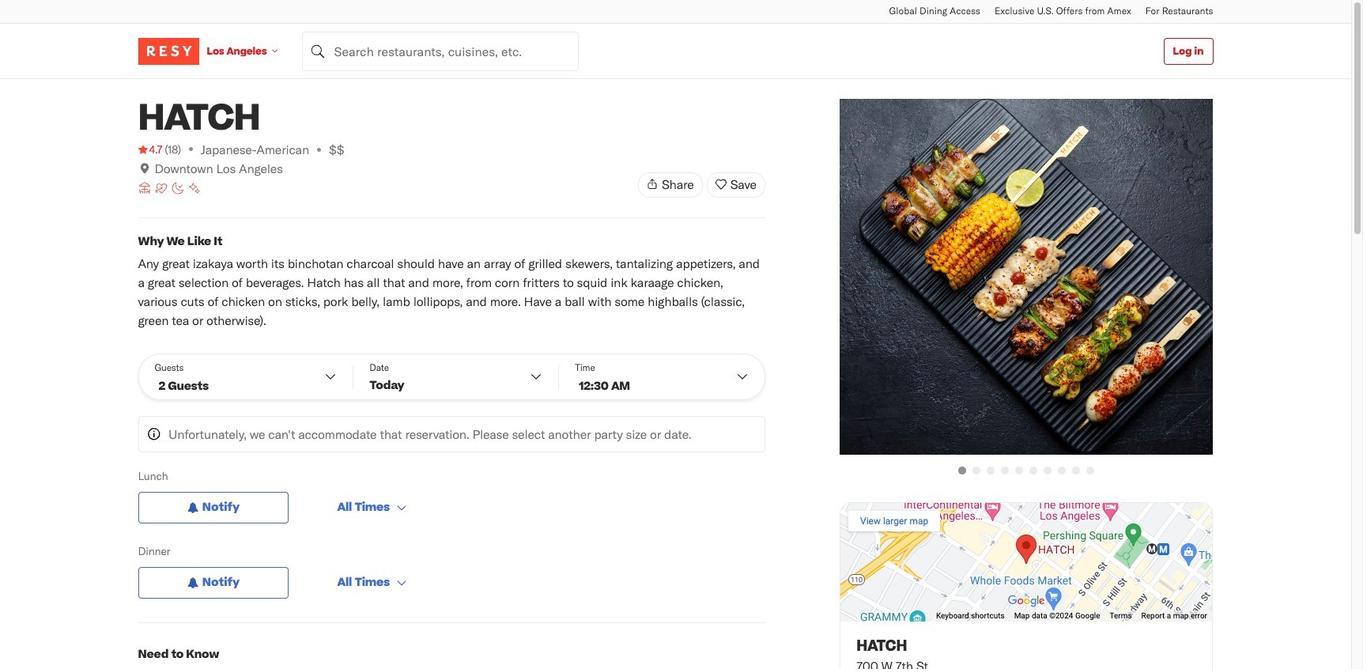 Task type: vqa. For each thing, say whether or not it's contained in the screenshot.
'field'
yes



Task type: locate. For each thing, give the bounding box(es) containing it.
Search restaurants, cuisines, etc. text field
[[302, 31, 579, 71]]

4.7 out of 5 stars image
[[138, 142, 162, 157]]

None field
[[302, 31, 579, 71]]



